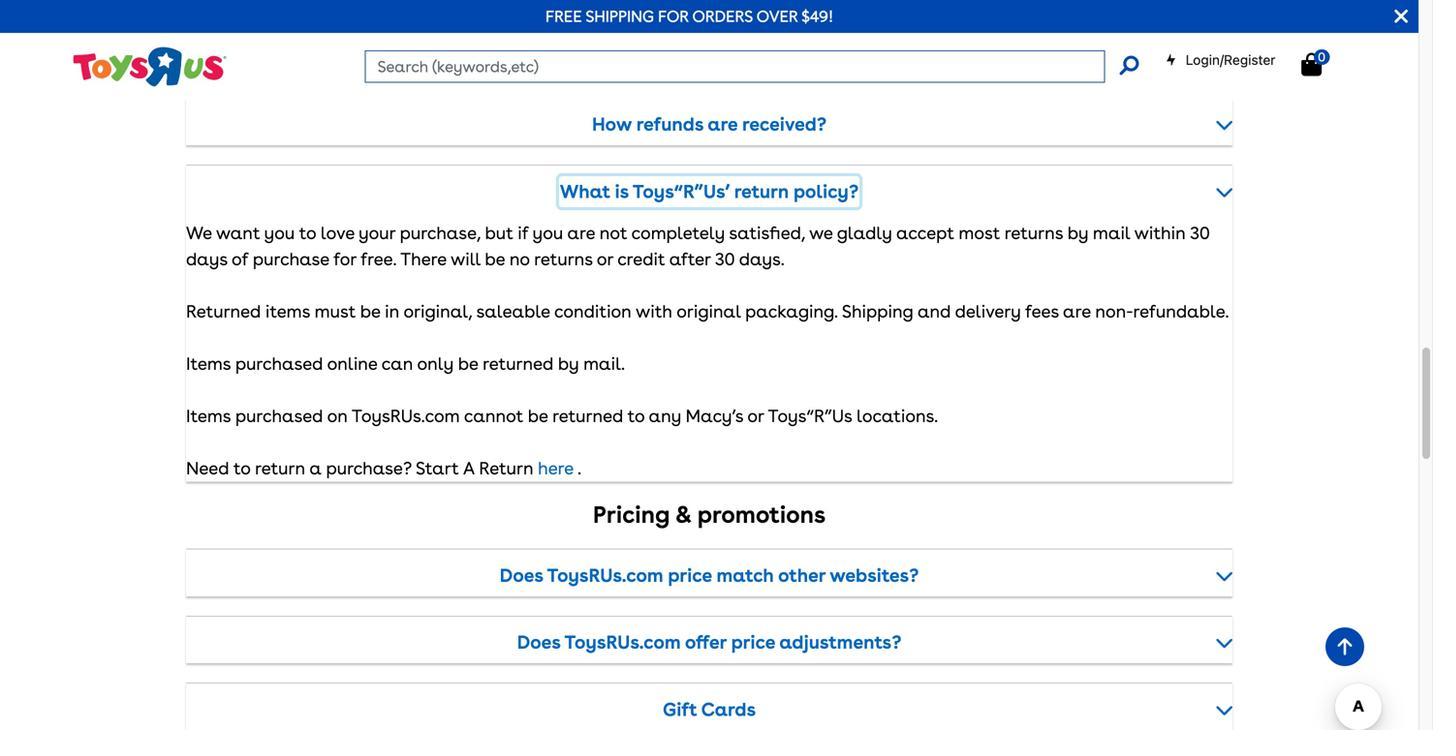 Task type: vqa. For each thing, say whether or not it's contained in the screenshot.
OVER
yes



Task type: describe. For each thing, give the bounding box(es) containing it.
1 horizontal spatial here link
[[538, 459, 574, 479]]

return up satisfied,
[[734, 181, 789, 203]]

need
[[186, 459, 229, 479]]

start
[[416, 459, 459, 479]]

gladly
[[837, 223, 892, 244]]

return left label.
[[922, 28, 972, 49]]

a
[[463, 459, 475, 479]]

purchase?
[[326, 459, 412, 479]]

with
[[636, 302, 673, 322]]

shipping
[[842, 302, 914, 322]]

what is toys"r"us' return policy? link
[[186, 176, 1233, 207]]

0 link
[[1302, 49, 1342, 77]]

purchased for online
[[235, 354, 323, 375]]

does toysrus.com price match other websites? link
[[186, 560, 1233, 592]]

be right only at left
[[458, 354, 478, 375]]

original,
[[404, 302, 472, 322]]

does for does toysrus.com price match other websites?
[[500, 565, 543, 587]]

no inside there is a link in the return email where you will be directed to ups to reprint or email the return label. if you no longer have the email, you can request one
[[1078, 28, 1099, 49]]

what
[[560, 181, 610, 203]]

within
[[1135, 223, 1186, 244]]

no inside we want you to love your purchase, but if you are not completely satisfied, we gladly accept most returns by mail within 30 days of purchase for free. there will be no returns or credit after 30 days.
[[510, 249, 530, 270]]

toysrus.com for does toysrus.com price match other websites?
[[547, 565, 664, 587]]

toys"r"us'
[[633, 181, 730, 203]]

have
[[1160, 28, 1201, 49]]

1 vertical spatial a
[[310, 459, 322, 479]]

purchased for on
[[235, 406, 323, 427]]

policy?
[[794, 181, 859, 203]]

1 horizontal spatial are
[[708, 114, 738, 135]]

does toysrus.com offer price adjustments?
[[517, 632, 902, 654]]

0 vertical spatial here link
[[413, 55, 449, 75]]

here .
[[413, 55, 452, 75]]

online
[[327, 354, 377, 375]]

be inside we want you to love your purchase, but if you are not completely satisfied, we gladly accept most returns by mail within 30 days of purchase for free. there will be no returns or credit after 30 days.
[[485, 249, 505, 270]]

accept
[[896, 223, 954, 244]]

1 the from the left
[[323, 28, 350, 49]]

login/register button
[[1166, 50, 1276, 70]]

gift cards link
[[186, 695, 1233, 726]]

websites?
[[830, 565, 919, 587]]

in for original,
[[385, 302, 400, 322]]

pricing
[[593, 501, 670, 529]]

refunds
[[637, 114, 704, 135]]

to down free shipping for orders over $49!
[[680, 28, 697, 49]]

1 horizontal spatial 30
[[1190, 223, 1210, 244]]

free
[[546, 7, 582, 26]]

we want you to love your purchase, but if you are not completely satisfied, we gladly accept most returns by mail within 30 days of purchase for free. there will be no returns or credit after 30 days.
[[186, 223, 1210, 270]]

we
[[186, 223, 212, 244]]

a inside there is a link in the return email where you will be directed to ups to reprint or email the return label. if you no longer have the email, you can request one
[[253, 28, 266, 49]]

orders
[[693, 7, 753, 26]]

in for the
[[304, 28, 319, 49]]

items
[[265, 302, 310, 322]]

3 the from the left
[[1205, 28, 1232, 49]]

shipping
[[586, 7, 654, 26]]

to left the any
[[628, 406, 645, 427]]

1 horizontal spatial .
[[578, 459, 581, 479]]

0 vertical spatial returns
[[1005, 223, 1063, 244]]

where
[[460, 28, 510, 49]]

pricing & promotions
[[593, 501, 826, 529]]

label.
[[976, 28, 1024, 49]]

1 vertical spatial 30
[[715, 249, 735, 270]]

0
[[1318, 49, 1326, 64]]

items purchased online can only be returned by mail.
[[186, 354, 625, 375]]

link
[[270, 28, 300, 49]]

need to return a purchase? start a return here .
[[186, 459, 581, 479]]

returned for to
[[553, 406, 623, 427]]

most
[[959, 223, 1000, 244]]

on
[[327, 406, 348, 427]]

must
[[315, 302, 356, 322]]

fees
[[1026, 302, 1059, 322]]

macy's
[[686, 406, 744, 427]]

packaging.
[[745, 302, 838, 322]]

0 vertical spatial toysrus.com
[[352, 406, 460, 427]]

of
[[232, 249, 248, 270]]

other
[[778, 565, 826, 587]]

for
[[334, 249, 357, 270]]

one
[[378, 55, 408, 75]]

is for toys"r"us'
[[615, 181, 629, 203]]

how
[[592, 114, 632, 135]]

offer
[[685, 632, 727, 654]]

or inside there is a link in the return email where you will be directed to ups to reprint or email the return label. if you no longer have the email, you can request one
[[818, 28, 835, 49]]

1 horizontal spatial here
[[538, 459, 574, 479]]

saleable
[[476, 302, 550, 322]]

free.
[[361, 249, 396, 270]]

purchase,
[[400, 223, 481, 244]]

is for a
[[237, 28, 249, 49]]

if
[[518, 223, 529, 244]]

but
[[485, 223, 513, 244]]

items for items purchased on toysrus.com cannot be returned to any macy's or toys"r"us locations.
[[186, 406, 231, 427]]

shopping bag image
[[1302, 53, 1322, 76]]

returned items must be in original, saleable condition with original packaging. shipping and delivery fees are non-refundable.
[[186, 302, 1229, 322]]

can inside there is a link in the return email where you will be directed to ups to reprint or email the return label. if you no longer have the email, you can request one
[[276, 55, 308, 75]]

gift cards
[[663, 699, 756, 721]]

mail.
[[584, 354, 625, 375]]

free shipping for orders over $49! link
[[546, 7, 834, 26]]

mail
[[1093, 223, 1131, 244]]

ups
[[701, 28, 733, 49]]

items for items purchased online can only be returned by mail.
[[186, 354, 231, 375]]



Task type: locate. For each thing, give the bounding box(es) containing it.
reprint
[[759, 28, 814, 49]]

0 vertical spatial can
[[276, 55, 308, 75]]

0 vertical spatial 30
[[1190, 223, 1210, 244]]

not
[[600, 223, 627, 244]]

or down not
[[597, 249, 614, 270]]

0 vertical spatial are
[[708, 114, 738, 135]]

will down free
[[549, 28, 579, 49]]

0 vertical spatial does
[[500, 565, 543, 587]]

returned
[[186, 302, 261, 322]]

days.
[[739, 249, 785, 270]]

be right cannot
[[528, 406, 548, 427]]

1 vertical spatial price
[[731, 632, 775, 654]]

returns right most
[[1005, 223, 1063, 244]]

will inside there is a link in the return email where you will be directed to ups to reprint or email the return label. if you no longer have the email, you can request one
[[549, 28, 579, 49]]

1 horizontal spatial can
[[382, 354, 413, 375]]

non-
[[1096, 302, 1134, 322]]

1 horizontal spatial email
[[839, 28, 886, 49]]

refundable.
[[1134, 302, 1229, 322]]

2 the from the left
[[890, 28, 917, 49]]

or inside we want you to love your purchase, but if you are not completely satisfied, we gladly accept most returns by mail within 30 days of purchase for free. there will be no returns or credit after 30 days.
[[597, 249, 614, 270]]

1 vertical spatial there
[[400, 249, 447, 270]]

price right offer
[[731, 632, 775, 654]]

to right ups
[[737, 28, 754, 49]]

email right reprint
[[839, 28, 886, 49]]

returns up condition
[[534, 249, 593, 270]]

be down shipping
[[583, 28, 603, 49]]

or
[[818, 28, 835, 49], [597, 249, 614, 270], [748, 406, 764, 427]]

here
[[413, 55, 449, 75], [538, 459, 574, 479]]

return
[[479, 459, 534, 479]]

the up request
[[323, 28, 350, 49]]

cannot
[[464, 406, 523, 427]]

toys r us image
[[71, 45, 226, 89]]

received?
[[742, 114, 827, 135]]

be inside there is a link in the return email where you will be directed to ups to reprint or email the return label. if you no longer have the email, you can request one
[[583, 28, 603, 49]]

items purchased on toysrus.com cannot be returned to any macy's or toys"r"us locations.
[[186, 406, 938, 427]]

request
[[312, 55, 374, 75]]

here right one
[[413, 55, 449, 75]]

0 vertical spatial there
[[186, 28, 232, 49]]

here link right return
[[538, 459, 574, 479]]

Enter Keyword or Item No. search field
[[365, 50, 1105, 83]]

only
[[417, 354, 454, 375]]

1 vertical spatial is
[[615, 181, 629, 203]]

your
[[359, 223, 396, 244]]

can
[[276, 55, 308, 75], [382, 354, 413, 375]]

1 vertical spatial will
[[451, 249, 481, 270]]

does toysrus.com price match other websites?
[[500, 565, 919, 587]]

0 horizontal spatial the
[[323, 28, 350, 49]]

0 horizontal spatial in
[[304, 28, 319, 49]]

be
[[583, 28, 603, 49], [485, 249, 505, 270], [360, 302, 380, 322], [458, 354, 478, 375], [528, 406, 548, 427]]

will
[[549, 28, 579, 49], [451, 249, 481, 270]]

0 horizontal spatial a
[[253, 28, 266, 49]]

0 horizontal spatial can
[[276, 55, 308, 75]]

are left not
[[567, 223, 595, 244]]

by left mail
[[1068, 223, 1089, 244]]

completely
[[632, 223, 725, 244]]

purchased
[[235, 354, 323, 375], [235, 406, 323, 427]]

1 vertical spatial or
[[597, 249, 614, 270]]

1 horizontal spatial in
[[385, 302, 400, 322]]

return right need
[[255, 459, 305, 479]]

2 items from the top
[[186, 406, 231, 427]]

1 vertical spatial returns
[[534, 249, 593, 270]]

email up here .
[[409, 28, 456, 49]]

price left match
[[668, 565, 712, 587]]

toys"r"us
[[768, 406, 852, 427]]

1 horizontal spatial price
[[731, 632, 775, 654]]

price
[[668, 565, 712, 587], [731, 632, 775, 654]]

items up need
[[186, 406, 231, 427]]

0 horizontal spatial returns
[[534, 249, 593, 270]]

0 vertical spatial no
[[1078, 28, 1099, 49]]

close button image
[[1395, 6, 1408, 27]]

you
[[514, 28, 545, 49], [1043, 28, 1074, 49], [241, 55, 272, 75], [264, 223, 295, 244], [533, 223, 563, 244]]

can left only at left
[[382, 354, 413, 375]]

price inside does toysrus.com offer price adjustments? link
[[731, 632, 775, 654]]

will inside we want you to love your purchase, but if you are not completely satisfied, we gladly accept most returns by mail within 30 days of purchase for free. there will be no returns or credit after 30 days.
[[451, 249, 481, 270]]

are inside we want you to love your purchase, but if you are not completely satisfied, we gladly accept most returns by mail within 30 days of purchase for free. there will be no returns or credit after 30 days.
[[567, 223, 595, 244]]

in inside there is a link in the return email where you will be directed to ups to reprint or email the return label. if you no longer have the email, you can request one
[[304, 28, 319, 49]]

1 vertical spatial can
[[382, 354, 413, 375]]

here right return
[[538, 459, 574, 479]]

1 horizontal spatial or
[[748, 406, 764, 427]]

. right one
[[449, 55, 452, 75]]

1 horizontal spatial returns
[[1005, 223, 1063, 244]]

a
[[253, 28, 266, 49], [310, 459, 322, 479]]

1 vertical spatial no
[[510, 249, 530, 270]]

0 horizontal spatial by
[[558, 354, 579, 375]]

1 horizontal spatial is
[[615, 181, 629, 203]]

there up email, at the left of page
[[186, 28, 232, 49]]

can down link
[[276, 55, 308, 75]]

a left link
[[253, 28, 266, 49]]

to right need
[[233, 459, 251, 479]]

by left mail.
[[558, 354, 579, 375]]

1 vertical spatial here
[[538, 459, 574, 479]]

30
[[1190, 223, 1210, 244], [715, 249, 735, 270]]

returned for by
[[483, 354, 554, 375]]

0 horizontal spatial here
[[413, 55, 449, 75]]

we
[[809, 223, 833, 244]]

0 horizontal spatial .
[[449, 55, 452, 75]]

0 vertical spatial purchased
[[235, 354, 323, 375]]

return up one
[[354, 28, 405, 49]]

1 email from the left
[[409, 28, 456, 49]]

promotions
[[698, 501, 826, 529]]

1 vertical spatial by
[[558, 354, 579, 375]]

days
[[186, 249, 228, 270]]

&
[[675, 501, 692, 529]]

2 purchased from the top
[[235, 406, 323, 427]]

free shipping for orders over $49!
[[546, 7, 834, 26]]

toysrus.com left offer
[[565, 632, 681, 654]]

30 right after
[[715, 249, 735, 270]]

0 horizontal spatial no
[[510, 249, 530, 270]]

in
[[304, 28, 319, 49], [385, 302, 400, 322]]

toysrus.com down pricing
[[547, 565, 664, 587]]

want
[[216, 223, 260, 244]]

the up 'login/register' button
[[1205, 28, 1232, 49]]

0 vertical spatial in
[[304, 28, 319, 49]]

1 horizontal spatial a
[[310, 459, 322, 479]]

returned down the saleable
[[483, 354, 554, 375]]

is inside there is a link in the return email where you will be directed to ups to reprint or email the return label. if you no longer have the email, you can request one
[[237, 28, 249, 49]]

in left original,
[[385, 302, 400, 322]]

love
[[321, 223, 355, 244]]

by inside we want you to love your purchase, but if you are not completely satisfied, we gladly accept most returns by mail within 30 days of purchase for free. there will be no returns or credit after 30 days.
[[1068, 223, 1089, 244]]

0 horizontal spatial price
[[668, 565, 712, 587]]

1 vertical spatial returned
[[553, 406, 623, 427]]

1 vertical spatial in
[[385, 302, 400, 322]]

does toysrus.com offer price adjustments? link
[[186, 628, 1233, 659]]

1 horizontal spatial will
[[549, 28, 579, 49]]

1 vertical spatial does
[[517, 632, 561, 654]]

$49!
[[802, 7, 834, 26]]

after
[[669, 249, 711, 270]]

0 vertical spatial .
[[449, 55, 452, 75]]

2 vertical spatial are
[[1063, 302, 1091, 322]]

1 vertical spatial .
[[578, 459, 581, 479]]

here link right one
[[413, 55, 449, 75]]

returns
[[1005, 223, 1063, 244], [534, 249, 593, 270]]

be right must
[[360, 302, 380, 322]]

toysrus.com down items purchased online can only be returned by mail.
[[352, 406, 460, 427]]

0 vertical spatial a
[[253, 28, 266, 49]]

or down $49! on the right top
[[818, 28, 835, 49]]

to inside we want you to love your purchase, but if you are not completely satisfied, we gladly accept most returns by mail within 30 days of purchase for free. there will be no returns or credit after 30 days.
[[299, 223, 316, 244]]

match
[[717, 565, 774, 587]]

or right macy's
[[748, 406, 764, 427]]

satisfied,
[[729, 223, 805, 244]]

0 vertical spatial items
[[186, 354, 231, 375]]

0 vertical spatial will
[[549, 28, 579, 49]]

2 vertical spatial or
[[748, 406, 764, 427]]

1 horizontal spatial no
[[1078, 28, 1099, 49]]

1 items from the top
[[186, 354, 231, 375]]

a left the purchase?
[[310, 459, 322, 479]]

0 horizontal spatial email
[[409, 28, 456, 49]]

no left "longer"
[[1078, 28, 1099, 49]]

1 vertical spatial are
[[567, 223, 595, 244]]

1 purchased from the top
[[235, 354, 323, 375]]

. down items purchased on toysrus.com cannot be returned to any macy's or toys"r"us locations.
[[578, 459, 581, 479]]

for
[[658, 7, 689, 26]]

credit
[[618, 249, 665, 270]]

there inside there is a link in the return email where you will be directed to ups to reprint or email the return label. if you no longer have the email, you can request one
[[186, 28, 232, 49]]

longer
[[1103, 28, 1156, 49]]

there is a link in the return email where you will be directed to ups to reprint or email the return label. if you no longer have the email, you can request one
[[186, 28, 1232, 75]]

0 vertical spatial price
[[668, 565, 712, 587]]

toysrus.com
[[352, 406, 460, 427], [547, 565, 664, 587], [565, 632, 681, 654]]

0 horizontal spatial will
[[451, 249, 481, 270]]

does for does toysrus.com offer price adjustments?
[[517, 632, 561, 654]]

to left love
[[299, 223, 316, 244]]

the left label.
[[890, 28, 917, 49]]

cards
[[701, 699, 756, 721]]

email
[[409, 28, 456, 49], [839, 28, 886, 49]]

locations.
[[857, 406, 938, 427]]

no down if
[[510, 249, 530, 270]]

be down but
[[485, 249, 505, 270]]

what is toys"r"us' return policy?
[[560, 181, 859, 203]]

is up email, at the left of page
[[237, 28, 249, 49]]

0 horizontal spatial 30
[[715, 249, 735, 270]]

purchase
[[253, 249, 329, 270]]

gift
[[663, 699, 697, 721]]

1 horizontal spatial there
[[400, 249, 447, 270]]

purchased left the on
[[235, 406, 323, 427]]

over
[[757, 7, 798, 26]]

2 vertical spatial toysrus.com
[[565, 632, 681, 654]]

0 vertical spatial is
[[237, 28, 249, 49]]

if
[[1028, 28, 1039, 49]]

None search field
[[365, 50, 1139, 83]]

original
[[677, 302, 741, 322]]

0 horizontal spatial or
[[597, 249, 614, 270]]

30 right within
[[1190, 223, 1210, 244]]

are right refunds at the top left
[[708, 114, 738, 135]]

0 vertical spatial here
[[413, 55, 449, 75]]

how refunds are received?
[[592, 114, 827, 135]]

purchased down items
[[235, 354, 323, 375]]

2 horizontal spatial the
[[1205, 28, 1232, 49]]

1 horizontal spatial the
[[890, 28, 917, 49]]

1 vertical spatial purchased
[[235, 406, 323, 427]]

how refunds are received? link
[[186, 109, 1233, 140]]

and
[[918, 302, 951, 322]]

0 horizontal spatial here link
[[413, 55, 449, 75]]

there down purchase,
[[400, 249, 447, 270]]

condition
[[554, 302, 632, 322]]

.
[[449, 55, 452, 75], [578, 459, 581, 479]]

toysrus.com for does toysrus.com offer price adjustments?
[[565, 632, 681, 654]]

0 vertical spatial returned
[[483, 354, 554, 375]]

1 vertical spatial items
[[186, 406, 231, 427]]

returned down mail.
[[553, 406, 623, 427]]

0 vertical spatial or
[[818, 28, 835, 49]]

login/register
[[1186, 52, 1276, 68]]

delivery
[[955, 302, 1021, 322]]

2 horizontal spatial or
[[818, 28, 835, 49]]

0 horizontal spatial there
[[186, 28, 232, 49]]

1 vertical spatial toysrus.com
[[547, 565, 664, 587]]

in right link
[[304, 28, 319, 49]]

adjustments?
[[780, 632, 902, 654]]

email,
[[186, 55, 237, 75]]

2 email from the left
[[839, 28, 886, 49]]

are right fees
[[1063, 302, 1091, 322]]

2 horizontal spatial are
[[1063, 302, 1091, 322]]

the
[[323, 28, 350, 49], [890, 28, 917, 49], [1205, 28, 1232, 49]]

items down returned at the left top of page
[[186, 354, 231, 375]]

is right "what"
[[615, 181, 629, 203]]

0 horizontal spatial is
[[237, 28, 249, 49]]

1 vertical spatial here link
[[538, 459, 574, 479]]

will down purchase,
[[451, 249, 481, 270]]

1 horizontal spatial by
[[1068, 223, 1089, 244]]

0 horizontal spatial are
[[567, 223, 595, 244]]

price inside does toysrus.com price match other websites? link
[[668, 565, 712, 587]]

0 vertical spatial by
[[1068, 223, 1089, 244]]

there inside we want you to love your purchase, but if you are not completely satisfied, we gladly accept most returns by mail within 30 days of purchase for free. there will be no returns or credit after 30 days.
[[400, 249, 447, 270]]



